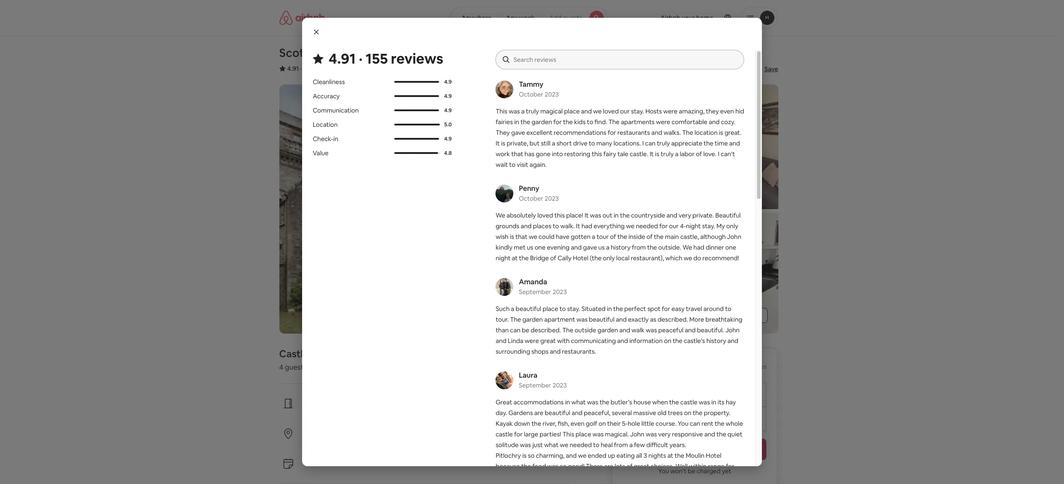 Task type: vqa. For each thing, say whether or not it's contained in the screenshot.
17 within the Garden Valley, California 97 miles away Nov 12 – 17 $265 night
no



Task type: locate. For each thing, give the bounding box(es) containing it.
very inside the we absolutely loved this place! it was out in the countryside and very private. beautiful grounds and places to walk. it had everything we needed for our 4-night stay. my only wish is that we could have gotten a tour of the inside of the main castle, although john kindly met us one evening and gave us a history from the outside. we had dinner one night at the bridge of cally hotel (the only local restaurant), which we do recommend!
[[679, 212, 691, 220]]

truly down walks.
[[657, 139, 670, 147]]

night up castle,
[[686, 222, 701, 230]]

garden inside this was a truly magical place and we loved our stay.   hosts were amazing, they even hid fairies in the garden for the kids to find.  the apartments were comfortable and cozy. they gave excellent recommendations for restaurants and walks.  the location is great. it is private, but still a short drive to many locations.  i can truly appreciate the time and work that has gone into restoring this fairy tale castle.  it is truly a labor of love.  i can't wait to visit again.
[[532, 118, 552, 126]]

4.9 for cleanliness
[[444, 78, 452, 86]]

guests inside castle hosted by john 4 guests
[[285, 363, 307, 372]]

1 horizontal spatial this
[[562, 431, 574, 439]]

our left 4-
[[669, 222, 679, 230]]

0 vertical spatial loved
[[603, 107, 619, 115]]

0 vertical spatial have
[[556, 233, 569, 241]]

outside
[[575, 327, 596, 335]]

2 vertical spatial place
[[576, 431, 591, 439]]

1 vertical spatial golf
[[563, 474, 574, 482]]

september inside amanda september 2023
[[519, 288, 551, 296]]

1 horizontal spatial us
[[598, 244, 605, 252]]

2023 inside penny october 2023
[[545, 195, 559, 203]]

1 horizontal spatial only
[[726, 222, 738, 230]]

1 horizontal spatial needed
[[636, 222, 658, 230]]

gave inside the we absolutely loved this place! it was out in the countryside and very private. beautiful grounds and places to walk. it had everything we needed for our 4-night stay. my only wish is that we could have gotten a tour of the inside of the main castle, although john kindly met us one evening and gave us a history from the outside. we had dinner one night at the bridge of cally hotel (the only local restaurant), which we do recommend!
[[583, 244, 597, 252]]

the up large
[[532, 420, 541, 428]]

1 horizontal spatial all
[[732, 312, 738, 320]]

loved inside this was a truly magical place and we loved our stay.   hosts were amazing, they even hid fairies in the garden for the kids to find.  the apartments were comfortable and cozy. they gave excellent recommendations for restaurants and walks.  the location is great. it is private, but still a short drive to many locations.  i can truly appreciate the time and work that has gone into restoring this fairy tale castle.  it is truly a labor of love.  i can't wait to visit again.
[[603, 107, 619, 115]]

because
[[496, 463, 520, 471]]

truly left magical
[[526, 107, 539, 115]]

0 vertical spatial september
[[519, 288, 551, 296]]

tammy
[[519, 80, 543, 89]]

on right trees
[[684, 409, 691, 417]]

add
[[549, 14, 562, 22]]

0 horizontal spatial be
[[522, 327, 529, 335]]

described. up 'peaceful'
[[658, 316, 688, 324]]

in left its on the bottom of page
[[711, 399, 716, 407]]

for down well
[[670, 474, 678, 482]]

3
[[643, 452, 647, 460]]

0 vertical spatial stay.
[[631, 107, 644, 115]]

golf down good!
[[563, 474, 574, 482]]

learn more about the host, john. image
[[545, 348, 570, 373], [545, 348, 570, 373]]

are
[[534, 409, 543, 417], [604, 463, 613, 471]]

0 vertical spatial this
[[592, 150, 602, 158]]

this down fish,
[[562, 431, 574, 439]]

this left fairy
[[592, 150, 602, 158]]

the left the 'perfect' at the right bottom of the page
[[613, 305, 623, 313]]

1 vertical spatial great
[[634, 463, 649, 471]]

1 4.9 from the top
[[444, 78, 452, 86]]

0 vertical spatial castle
[[680, 399, 697, 407]]

in inside such a beautiful place to stay.  situated in the perfect spot for easy travel around to tour. the garden apartment was beautiful and exactly as described. more breathtaking than can be described. the outside garden and walk was peaceful and beautiful. john and linda were great with communicating and information on the castle's history and surrounding shops and restaurants.
[[607, 305, 612, 313]]

1 horizontal spatial castle
[[680, 399, 697, 407]]

penny image
[[496, 185, 513, 203]]

0 horizontal spatial can
[[510, 327, 520, 335]]

2023 inside "tammy october 2023"
[[545, 90, 559, 98]]

2023 for laura
[[553, 382, 567, 390]]

even up cozy.
[[720, 107, 734, 115]]

is inside the great accommodations in what was the butler's house when the castle was in its hay day. gardens are beautiful and peaceful, several massive old trees on the property. kayak down the river, fish, even golf on their 5-hole little course. you can rent the whole castle for large parties! this place was magical. john was very responsive and the quiet solitude was just what we needed to heal from a few difficult years. pitlochry is so charming, and we ended up eating all 3 nights at the moulin hotel because the food was so good! there are lots of great choices. well within range for day trips to castles and golf courses. we couldn't have asked for a better experience!
[[522, 452, 527, 460]]

very inside the great accommodations in what was the butler's house when the castle was in its hay day. gardens are beautiful and peaceful, several massive old trees on the property. kayak down the river, fish, even golf on their 5-hole little course. you can rent the whole castle for large parties! this place was magical. john was very responsive and the quiet solitude was just what we needed to heal from a few difficult years. pitlochry is so charming, and we ended up eating all 3 nights at the moulin hotel because the food was so good! there are lots of great choices. well within range for day trips to castles and golf courses. we couldn't have asked for a better experience!
[[658, 431, 671, 439]]

september for amanda
[[519, 288, 551, 296]]

very down the course.
[[658, 431, 671, 439]]

4.91 · 155 reviews dialog
[[302, 18, 762, 485]]

only down beautiful
[[726, 222, 738, 230]]

place down peaceful,
[[576, 431, 591, 439]]

laura image
[[496, 372, 513, 390], [496, 372, 513, 390]]

needed inside the we absolutely loved this place! it was out in the countryside and very private. beautiful grounds and places to walk. it had everything we needed for our 4-night stay. my only wish is that we could have gotten a tour of the inside of the main castle, although john kindly met us one evening and gave us a history from the outside. we had dinner one night at the bridge of cally hotel (the only local restaurant), which we do recommend!
[[636, 222, 658, 230]]

1 vertical spatial all
[[636, 452, 642, 460]]

for inside the we absolutely loved this place! it was out in the countryside and very private. beautiful grounds and places to walk. it had everything we needed for our 4-night stay. my only wish is that we could have gotten a tour of the inside of the main castle, although john kindly met us one evening and gave us a history from the outside. we had dinner one night at the bridge of cally hotel (the only local restaurant), which we do recommend!
[[659, 222, 668, 230]]

gone
[[536, 150, 551, 158]]

john inside the we absolutely loved this place! it was out in the countryside and very private. beautiful grounds and places to walk. it had everything we needed for our 4-night stay. my only wish is that we could have gotten a tour of the inside of the main castle, although john kindly met us one evening and gave us a history from the outside. we had dinner one night at the bridge of cally hotel (the only local restaurant), which we do recommend!
[[727, 233, 741, 241]]

but
[[530, 139, 540, 147]]

of left cally
[[550, 254, 556, 262]]

add guests
[[549, 14, 582, 22]]

won't
[[670, 468, 686, 476]]

can inside such a beautiful place to stay.  situated in the perfect spot for easy travel around to tour. the garden apartment was beautiful and exactly as described. more breathtaking than can be described. the outside garden and walk was peaceful and beautiful. john and linda were great with communicating and information on the castle's history and surrounding shops and restaurants.
[[510, 327, 520, 335]]

october for tammy
[[519, 90, 543, 98]]

of left love.
[[696, 150, 702, 158]]

good!
[[568, 463, 585, 471]]

laura september 2023
[[519, 371, 567, 390]]

1 vertical spatial bright spacious living room image
[[532, 213, 653, 334]]

the right tour.
[[510, 316, 521, 324]]

1 horizontal spatial are
[[604, 463, 613, 471]]

0 horizontal spatial guests
[[285, 363, 307, 372]]

had
[[581, 222, 592, 230], [693, 244, 704, 252]]

photos
[[740, 312, 760, 320]]

that inside this was a truly magical place and we loved our stay.   hosts were amazing, they even hid fairies in the garden for the kids to find.  the apartments were comfortable and cozy. they gave excellent recommendations for restaurants and walks.  the location is great. it is private, but still a short drive to many locations.  i can truly appreciate the time and work that has gone into restoring this fairy tale castle.  it is truly a labor of love.  i can't wait to visit again.
[[511, 150, 523, 158]]

be inside such a beautiful place to stay.  situated in the perfect spot for easy travel around to tour. the garden apartment was beautiful and exactly as described. more breathtaking than can be described. the outside garden and walk was peaceful and beautiful. john and linda were great with communicating and information on the castle's history and surrounding shops and restaurants.
[[522, 327, 529, 335]]

october inside penny october 2023
[[519, 195, 543, 203]]

as
[[650, 316, 656, 324]]

great down 3
[[634, 463, 649, 471]]

1 vertical spatial hotel
[[706, 452, 721, 460]]

·
[[359, 49, 363, 68], [300, 65, 302, 73]]

even inside this was a truly magical place and we loved our stay.   hosts were amazing, they even hid fairies in the garden for the kids to find.  the apartments were comfortable and cozy. they gave excellent recommendations for restaurants and walks.  the location is great. it is private, but still a short drive to many locations.  i can truly appreciate the time and work that has gone into restoring this fairy tale castle.  it is truly a labor of love.  i can't wait to visit again.
[[720, 107, 734, 115]]

september inside laura september 2023
[[519, 382, 551, 390]]

a inside such a beautiful place to stay.  situated in the perfect spot for easy travel around to tour. the garden apartment was beautiful and exactly as described. more breathtaking than can be described. the outside garden and walk was peaceful and beautiful. john and linda were great with communicating and information on the castle's history and surrounding shops and restaurants.
[[511, 305, 514, 313]]

for inside such a beautiful place to stay.  situated in the perfect spot for easy travel around to tour. the garden apartment was beautiful and exactly as described. more breathtaking than can be described. the outside garden and walk was peaceful and beautiful. john and linda were great with communicating and information on the castle's history and surrounding shops and restaurants.
[[662, 305, 670, 313]]

2 horizontal spatial on
[[684, 409, 691, 417]]

from down magical.
[[614, 442, 628, 450]]

place inside the great accommodations in what was the butler's house when the castle was in its hay day. gardens are beautiful and peaceful, several massive old trees on the property. kayak down the river, fish, even golf on their 5-hole little course. you can rent the whole castle for large parties! this place was magical. john was very responsive and the quiet solitude was just what we needed to heal from a few difficult years. pitlochry is so charming, and we ended up eating all 3 nights at the moulin hotel because the food was so good! there are lots of great choices. well within range for day trips to castles and golf courses. we couldn't have asked for a better experience!
[[576, 431, 591, 439]]

0 horizontal spatial all
[[636, 452, 642, 460]]

1 vertical spatial beautiful
[[589, 316, 614, 324]]

for right spot
[[662, 305, 670, 313]]

1 horizontal spatial on
[[664, 337, 671, 345]]

i
[[642, 139, 644, 147], [718, 150, 719, 158]]

united
[[377, 65, 397, 73]]

from
[[632, 244, 646, 252], [614, 442, 628, 450]]

at
[[512, 254, 518, 262], [667, 452, 673, 460]]

1 september from the top
[[519, 288, 551, 296]]

place inside such a beautiful place to stay.  situated in the perfect spot for easy travel around to tour. the garden apartment was beautiful and exactly as described. more breathtaking than can be described. the outside garden and walk was peaceful and beautiful. john and linda were great with communicating and information on the castle's history and surrounding shops and restaurants.
[[543, 305, 558, 313]]

was up property.
[[699, 399, 710, 407]]

1 horizontal spatial have
[[637, 474, 650, 482]]

all right show
[[732, 312, 738, 320]]

september
[[519, 288, 551, 296], [519, 382, 551, 390]]

loved inside the we absolutely loved this place! it was out in the countryside and very private. beautiful grounds and places to walk. it had everything we needed for our 4-night stay. my only wish is that we could have gotten a tour of the inside of the main castle, although john kindly met us one evening and gave us a history from the outside. we had dinner one night at the bridge of cally hotel (the only local restaurant), which we do recommend!
[[537, 212, 553, 220]]

places
[[533, 222, 551, 230]]

4
[[279, 363, 283, 372]]

0 vertical spatial bright spacious living room image
[[532, 85, 653, 209]]

be
[[522, 327, 529, 335], [688, 468, 695, 476]]

in right situated
[[607, 305, 612, 313]]

2 vertical spatial garden
[[598, 327, 618, 335]]

2023 up places
[[545, 195, 559, 203]]

Search reviews, Press 'Enter' to search text field
[[513, 55, 736, 64]]

the right 'out'
[[620, 212, 630, 220]]

1 vertical spatial have
[[637, 474, 650, 482]]

0 vertical spatial garden
[[532, 118, 552, 126]]

day
[[496, 474, 506, 482]]

1 horizontal spatial so
[[560, 463, 567, 471]]

2 vertical spatial stay.
[[567, 305, 580, 313]]

exactly
[[628, 316, 649, 324]]

to left visit
[[509, 161, 515, 169]]

0 vertical spatial even
[[720, 107, 734, 115]]

at down "met"
[[512, 254, 518, 262]]

1 vertical spatial this
[[562, 431, 574, 439]]

it right place! at the top right of the page
[[585, 212, 589, 220]]

in inside this was a truly magical place and we loved our stay.   hosts were amazing, they even hid fairies in the garden for the kids to find.  the apartments were comfortable and cozy. they gave excellent recommendations for restaurants and walks.  the location is great. it is private, but still a short drive to many locations.  i can truly appreciate the time and work that has gone into restoring this fairy tale castle.  it is truly a labor of love.  i can't wait to visit again.
[[514, 118, 519, 126]]

penny image
[[496, 185, 513, 203]]

is right the castle.
[[655, 150, 659, 158]]

bright spacious living room image
[[532, 85, 653, 209], [532, 213, 653, 334]]

ballintuim, united kingdom
[[346, 65, 425, 73]]

is right pitlochry
[[522, 452, 527, 460]]

1 october from the top
[[519, 90, 543, 98]]

tammy image
[[496, 81, 513, 98]]

0 horizontal spatial night
[[496, 254, 510, 262]]

when
[[652, 399, 668, 407]]

0 vertical spatial hotel
[[573, 254, 588, 262]]

1 one from the left
[[535, 244, 546, 252]]

was inside the we absolutely loved this place! it was out in the countryside and very private. beautiful grounds and places to walk. it had everything we needed for our 4-night stay. my only wish is that we could have gotten a tour of the inside of the main castle, although john kindly met us one evening and gave us a history from the outside. we had dinner one night at the bridge of cally hotel (the only local restaurant), which we do recommend!
[[590, 212, 601, 220]]

2 october from the top
[[519, 195, 543, 203]]

can't
[[721, 150, 735, 158]]

its
[[718, 399, 724, 407]]

and down great.
[[729, 139, 740, 147]]

have left asked
[[637, 474, 650, 482]]

stay. inside such a beautiful place to stay.  situated in the perfect spot for easy travel around to tour. the garden apartment was beautiful and exactly as described. more breathtaking than can be described. the outside garden and walk was peaceful and beautiful. john and linda were great with communicating and information on the castle's history and surrounding shops and restaurants.
[[567, 305, 580, 313]]

and down than
[[496, 337, 506, 345]]

one up bridge
[[535, 244, 546, 252]]

1 vertical spatial loved
[[537, 212, 553, 220]]

have up evening
[[556, 233, 569, 241]]

4.8 out of 5.0 image
[[395, 152, 440, 154], [395, 152, 438, 154]]

on inside such a beautiful place to stay.  situated in the perfect spot for easy travel around to tour. the garden apartment was beautiful and exactly as described. more breathtaking than can be described. the outside garden and walk was peaceful and beautiful. john and linda were great with communicating and information on the castle's history and surrounding shops and restaurants.
[[664, 337, 671, 345]]

short
[[557, 139, 572, 147]]

place
[[564, 107, 580, 115], [543, 305, 558, 313], [576, 431, 591, 439]]

0 vertical spatial this
[[496, 107, 507, 115]]

can left rent
[[690, 420, 700, 428]]

beautiful
[[715, 212, 741, 220]]

recommendations
[[554, 129, 606, 137]]

our
[[620, 107, 630, 115], [669, 222, 679, 230]]

penny
[[519, 184, 539, 193]]

0 vertical spatial place
[[564, 107, 580, 115]]

can inside the great accommodations in what was the butler's house when the castle was in its hay day. gardens are beautiful and peaceful, several massive old trees on the property. kayak down the river, fish, even golf on their 5-hole little course. you can rent the whole castle for large parties! this place was magical. john was very responsive and the quiet solitude was just what we needed to heal from a few difficult years. pitlochry is so charming, and we ended up eating all 3 nights at the moulin hotel because the food was so good! there are lots of great choices. well within range for day trips to castles and golf courses. we couldn't have asked for a better experience!
[[690, 420, 700, 428]]

amazing,
[[679, 107, 705, 115]]

0 vertical spatial night
[[686, 222, 701, 230]]

well equipped kitchen space image
[[657, 85, 778, 209]]

better
[[684, 474, 703, 482]]

place up kids
[[564, 107, 580, 115]]

time
[[715, 139, 728, 147]]

4.91 up cleanliness
[[329, 49, 356, 68]]

155 reviews
[[734, 363, 767, 371]]

None search field
[[450, 7, 607, 29]]

was up outside
[[576, 316, 588, 324]]

5.0 out of 5.0 image
[[395, 124, 440, 126], [395, 124, 440, 126]]

0 vertical spatial john
[[727, 233, 741, 241]]

3 4.9 from the top
[[444, 107, 452, 114]]

is up work
[[501, 139, 505, 147]]

history
[[611, 244, 631, 252], [706, 337, 726, 345]]

and left walk
[[619, 327, 630, 335]]

you
[[678, 420, 688, 428], [658, 468, 669, 476]]

what up peaceful,
[[571, 399, 586, 407]]

the up with
[[562, 327, 573, 335]]

4 4.9 from the top
[[444, 135, 452, 143]]

1 vertical spatial garden
[[522, 316, 543, 324]]

0 horizontal spatial great
[[540, 337, 556, 345]]

1 vertical spatial gave
[[583, 244, 597, 252]]

a right such
[[511, 305, 514, 313]]

around
[[703, 305, 724, 313]]

of inside this was a truly magical place and we loved our stay.   hosts were amazing, they even hid fairies in the garden for the kids to find.  the apartments were comfortable and cozy. they gave excellent recommendations for restaurants and walks.  the location is great. it is private, but still a short drive to many locations.  i can truly appreciate the time and work that has gone into restoring this fairy tale castle.  it is truly a labor of love.  i can't wait to visit again.
[[696, 150, 702, 158]]

0 vertical spatial golf
[[586, 420, 597, 428]]

1 horizontal spatial at
[[667, 452, 673, 460]]

0 horizontal spatial our
[[620, 107, 630, 115]]

we
[[496, 212, 505, 220], [683, 244, 692, 252], [601, 474, 610, 482]]

was down large
[[520, 442, 531, 450]]

beautiful inside the great accommodations in what was the butler's house when the castle was in its hay day. gardens are beautiful and peaceful, several massive old trees on the property. kayak down the river, fish, even golf on their 5-hole little course. you can rent the whole castle for large parties! this place was magical. john was very responsive and the quiet solitude was just what we needed to heal from a few difficult years. pitlochry is so charming, and we ended up eating all 3 nights at the moulin hotel because the food was so good! there are lots of great choices. well within range for day trips to castles and golf courses. we couldn't have asked for a better experience!
[[545, 409, 570, 417]]

into
[[552, 150, 563, 158]]

all inside button
[[732, 312, 738, 320]]

what down 'parties!'
[[544, 442, 558, 450]]

0 horizontal spatial on
[[599, 420, 606, 428]]

to left walk.
[[553, 222, 559, 230]]

couldn't
[[612, 474, 635, 482]]

find.
[[595, 118, 607, 126]]

stay. inside the we absolutely loved this place! it was out in the countryside and very private. beautiful grounds and places to walk. it had everything we needed for our 4-night stay. my only wish is that we could have gotten a tour of the inside of the main castle, although john kindly met us one evening and gave us a history from the outside. we had dinner one night at the bridge of cally hotel (the only local restaurant), which we do recommend!
[[702, 222, 715, 230]]

before
[[366, 459, 389, 468]]

needed
[[636, 222, 658, 230], [570, 442, 592, 450]]

it right the castle.
[[650, 150, 654, 158]]

history inside such a beautiful place to stay.  situated in the perfect spot for easy travel around to tour. the garden apartment was beautiful and exactly as described. more breathtaking than can be described. the outside garden and walk was peaceful and beautiful. john and linda were great with communicating and information on the castle's history and surrounding shops and restaurants.
[[706, 337, 726, 345]]

tammy image
[[496, 81, 513, 98]]

we inside this was a truly magical place and we loved our stay.   hosts were amazing, they even hid fairies in the garden for the kids to find.  the apartments were comfortable and cozy. they gave excellent recommendations for restaurants and walks.  the location is great. it is private, but still a short drive to many locations.  i can truly appreciate the time and work that has gone into restoring this fairy tale castle.  it is truly a labor of love.  i can't wait to visit again.
[[593, 107, 602, 115]]

2023 for penny
[[545, 195, 559, 203]]

0 vertical spatial truly
[[526, 107, 539, 115]]

john inside the great accommodations in what was the butler's house when the castle was in its hay day. gardens are beautiful and peaceful, several massive old trees on the property. kayak down the river, fish, even golf on their 5-hole little course. you can rent the whole castle for large parties! this place was magical. john was very responsive and the quiet solitude was just what we needed to heal from a few difficult years. pitlochry is so charming, and we ended up eating all 3 nights at the moulin hotel because the food was so good! there are lots of great choices. well within range for day trips to castles and golf courses. we couldn't have asked for a better experience!
[[630, 431, 644, 439]]

old
[[657, 409, 666, 417]]

on left their
[[599, 420, 606, 428]]

4.9 for accuracy
[[444, 93, 452, 100]]

so down just
[[528, 452, 535, 460]]

1 vertical spatial our
[[669, 222, 679, 230]]

2 4.9 from the top
[[444, 93, 452, 100]]

0 vertical spatial had
[[581, 222, 592, 230]]

any week button
[[499, 7, 542, 29]]

2023 inside amanda september 2023
[[553, 288, 567, 296]]

parties!
[[540, 431, 561, 439]]

1 horizontal spatial golf
[[586, 420, 597, 428]]

restaurant),
[[631, 254, 664, 262]]

location
[[695, 129, 718, 137]]

1 vertical spatial at
[[667, 452, 673, 460]]

so left good!
[[560, 463, 567, 471]]

we up good!
[[578, 452, 586, 460]]

4.9 for communication
[[444, 107, 452, 114]]

charming,
[[536, 452, 564, 460]]

2 horizontal spatial stay.
[[702, 222, 715, 230]]

1 vertical spatial 155
[[734, 363, 743, 371]]

was up the fairies
[[509, 107, 520, 115]]

0 vertical spatial guests
[[563, 14, 582, 22]]

1 vertical spatial history
[[706, 337, 726, 345]]

1 horizontal spatial loved
[[603, 107, 619, 115]]

october down tammy
[[519, 90, 543, 98]]

4.91 inside dialog
[[329, 49, 356, 68]]

are down up
[[604, 463, 613, 471]]

kingdom
[[399, 65, 425, 73]]

comfortable
[[672, 118, 707, 126]]

1 vertical spatial this
[[554, 212, 565, 220]]

than
[[496, 327, 509, 335]]

0 vertical spatial october
[[519, 90, 543, 98]]

2 vertical spatial can
[[690, 420, 700, 428]]

0 vertical spatial i
[[642, 139, 644, 147]]

in right the fairies
[[514, 118, 519, 126]]

0 vertical spatial be
[[522, 327, 529, 335]]

great inside such a beautiful place to stay.  situated in the perfect spot for easy travel around to tour. the garden apartment was beautiful and exactly as described. more breathtaking than can be described. the outside garden and walk was peaceful and beautiful. john and linda were great with communicating and information on the castle's history and surrounding shops and restaurants.
[[540, 337, 556, 345]]

gave up (the
[[583, 244, 597, 252]]

0 horizontal spatial 155
[[366, 49, 388, 68]]

· inside dialog
[[359, 49, 363, 68]]

stay. up the although on the right top of page
[[702, 222, 715, 230]]

can inside this was a truly magical place and we loved our stay.   hosts were amazing, they even hid fairies in the garden for the kids to find.  the apartments were comfortable and cozy. they gave excellent recommendations for restaurants and walks.  the location is great. it is private, but still a short drive to many locations.  i can truly appreciate the time and work that has gone into restoring this fairy tale castle.  it is truly a labor of love.  i can't wait to visit again.
[[645, 139, 655, 147]]

few
[[634, 442, 645, 450]]

at inside the great accommodations in what was the butler's house when the castle was in its hay day. gardens are beautiful and peaceful, several massive old trees on the property. kayak down the river, fish, even golf on their 5-hole little course. you can rent the whole castle for large parties! this place was magical. john was very responsive and the quiet solitude was just what we needed to heal from a few difficult years. pitlochry is so charming, and we ended up eating all 3 nights at the moulin hotel because the food was so good! there are lots of great choices. well within range for day trips to castles and golf courses. we couldn't have asked for a better experience!
[[667, 452, 673, 460]]

we left do
[[684, 254, 692, 262]]

reviews
[[391, 49, 444, 68], [745, 363, 767, 371]]

2 vertical spatial beautiful
[[545, 409, 570, 417]]

us down "tour"
[[598, 244, 605, 252]]

and up kids
[[581, 107, 592, 115]]

0 horizontal spatial loved
[[537, 212, 553, 220]]

day.
[[496, 409, 507, 417]]

this inside the great accommodations in what was the butler's house when the castle was in its hay day. gardens are beautiful and peaceful, several massive old trees on the property. kayak down the river, fish, even golf on their 5-hole little course. you can rent the whole castle for large parties! this place was magical. john was very responsive and the quiet solitude was just what we needed to heal from a few difficult years. pitlochry is so charming, and we ended up eating all 3 nights at the moulin hotel because the food was so good! there are lots of great choices. well within range for day trips to castles and golf courses. we couldn't have asked for a better experience!
[[562, 431, 574, 439]]

john up few
[[630, 431, 644, 439]]

1 horizontal spatial ·
[[359, 49, 363, 68]]

0 horizontal spatial have
[[556, 233, 569, 241]]

1 horizontal spatial can
[[645, 139, 655, 147]]

the down 'peaceful'
[[673, 337, 682, 345]]

2 vertical spatial john
[[630, 431, 644, 439]]

loved up places
[[537, 212, 553, 220]]

the
[[609, 118, 619, 126], [682, 129, 693, 137], [510, 316, 521, 324], [562, 327, 573, 335]]

you up responsive
[[678, 420, 688, 428]]

hay
[[726, 399, 736, 407]]

october inside "tammy october 2023"
[[519, 90, 543, 98]]

4.9 out of 5.0 image
[[395, 81, 440, 83], [395, 81, 439, 83], [395, 95, 440, 97], [395, 95, 439, 97], [395, 110, 440, 111], [395, 110, 439, 111], [395, 138, 440, 140], [395, 138, 439, 140]]

and left exactly
[[616, 316, 627, 324]]

0 vertical spatial our
[[620, 107, 630, 115]]

beautiful up fish,
[[545, 409, 570, 417]]

1 vertical spatial only
[[603, 254, 615, 262]]

our inside the we absolutely loved this place! it was out in the countryside and very private. beautiful grounds and places to walk. it had everything we needed for our 4-night stay. my only wish is that we could have gotten a tour of the inside of the main castle, although john kindly met us one evening and gave us a history from the outside. we had dinner one night at the bridge of cally hotel (the only local restaurant), which we do recommend!
[[669, 222, 679, 230]]

the left inside
[[617, 233, 627, 241]]

0 vertical spatial we
[[496, 212, 505, 220]]

very
[[679, 212, 691, 220], [658, 431, 671, 439]]

1 vertical spatial john
[[725, 327, 740, 335]]

0 horizontal spatial gave
[[511, 129, 525, 137]]

4.91 for 4.91 ·
[[287, 65, 299, 73]]

labor
[[680, 150, 695, 158]]

gave
[[511, 129, 525, 137], [583, 244, 597, 252]]

kitchen facilities image
[[657, 213, 778, 334]]

very up 4-
[[679, 212, 691, 220]]

castle hosted by john 4 guests
[[279, 348, 382, 372]]

2 september from the top
[[519, 382, 551, 390]]

1 horizontal spatial guests
[[563, 14, 582, 22]]

described. down apartment
[[531, 327, 561, 335]]

1 vertical spatial what
[[544, 442, 558, 450]]

penny october 2023
[[519, 184, 559, 203]]

so
[[528, 452, 535, 460], [560, 463, 567, 471]]

0 horizontal spatial us
[[527, 244, 533, 252]]

blackcraig castle image
[[279, 85, 529, 334]]

truly left labor
[[661, 150, 674, 158]]

0 horizontal spatial you
[[658, 468, 669, 476]]

castle
[[680, 399, 697, 407], [496, 431, 513, 439]]

gave up private, on the top left of page
[[511, 129, 525, 137]]

1 vertical spatial i
[[718, 150, 719, 158]]

us
[[527, 244, 533, 252], [598, 244, 605, 252]]

1 horizontal spatial described.
[[658, 316, 688, 324]]

2023 inside laura september 2023
[[553, 382, 567, 390]]

2023 up apartment
[[553, 288, 567, 296]]

still
[[541, 139, 550, 147]]

0 horizontal spatial 4.91
[[287, 65, 299, 73]]

add guests button
[[542, 7, 607, 29]]

1 vertical spatial october
[[519, 195, 543, 203]]

0 vertical spatial you
[[678, 420, 688, 428]]

we down castle,
[[683, 244, 692, 252]]

have inside the we absolutely loved this place! it was out in the countryside and very private. beautiful grounds and places to walk. it had everything we needed for our 4-night stay. my only wish is that we could have gotten a tour of the inside of the main castle, although john kindly met us one evening and gave us a history from the outside. we had dinner one night at the bridge of cally hotel (the only local restaurant), which we do recommend!
[[556, 233, 569, 241]]

the up peaceful,
[[600, 399, 609, 407]]

0 vertical spatial at
[[512, 254, 518, 262]]

guests inside button
[[563, 14, 582, 22]]

of right "tour"
[[610, 233, 616, 241]]

surrounding
[[496, 348, 530, 356]]

to up breathtaking
[[725, 305, 731, 313]]

this
[[592, 150, 602, 158], [554, 212, 565, 220]]

2 us from the left
[[598, 244, 605, 252]]

bridge
[[530, 254, 549, 262]]

tour
[[597, 233, 609, 241]]

john down breathtaking
[[725, 327, 740, 335]]

was
[[509, 107, 520, 115], [590, 212, 601, 220], [576, 316, 588, 324], [646, 327, 657, 335], [587, 399, 598, 407], [699, 399, 710, 407], [592, 431, 604, 439], [646, 431, 657, 439], [520, 442, 531, 450], [547, 463, 559, 471]]

2 vertical spatial were
[[525, 337, 539, 345]]

amanda image
[[496, 278, 513, 296]]

1 horizontal spatial hotel
[[706, 452, 721, 460]]

the up rent
[[693, 409, 702, 417]]

is
[[719, 129, 723, 137], [501, 139, 505, 147], [655, 150, 659, 158], [510, 233, 514, 241], [522, 452, 527, 460]]

is up time
[[719, 129, 723, 137]]

do
[[693, 254, 701, 262]]

5.0
[[444, 121, 452, 128]]



Task type: describe. For each thing, give the bounding box(es) containing it.
the left food
[[521, 463, 531, 471]]

a right still
[[552, 139, 555, 147]]

my
[[716, 222, 725, 230]]

a down "tammy october 2023"
[[521, 107, 525, 115]]

0 horizontal spatial only
[[603, 254, 615, 262]]

the down "met"
[[519, 254, 529, 262]]

the down property.
[[715, 420, 724, 428]]

amanda september 2023
[[519, 278, 567, 296]]

kids
[[574, 118, 586, 126]]

laura
[[519, 371, 537, 381]]

of right inside
[[646, 233, 653, 241]]

· for 4.91 · 155 reviews
[[359, 49, 363, 68]]

visit
[[517, 161, 528, 169]]

0 horizontal spatial had
[[581, 222, 592, 230]]

the up restaurant),
[[647, 244, 657, 252]]

gave inside this was a truly magical place and we loved our stay.   hosts were amazing, they even hid fairies in the garden for the kids to find.  the apartments were comfortable and cozy. they gave excellent recommendations for restaurants and walks.  the location is great. it is private, but still a short drive to many locations.  i can truly appreciate the time and work that has gone into restoring this fairy tale castle.  it is truly a labor of love.  i can't wait to visit again.
[[511, 129, 525, 137]]

we up inside
[[626, 222, 634, 230]]

local
[[616, 254, 629, 262]]

to inside the we absolutely loved this place! it was out in the countryside and very private. beautiful grounds and places to walk. it had everything we needed for our 4-night stay. my only wish is that we could have gotten a tour of the inside of the main castle, although john kindly met us one evening and gave us a history from the outside. we had dinner one night at the bridge of cally hotel (the only local restaurant), which we do recommend!
[[553, 222, 559, 230]]

2023 for tammy
[[545, 90, 559, 98]]

1 bright spacious living room image from the top
[[532, 85, 653, 209]]

charged
[[697, 468, 721, 476]]

was down little
[[646, 431, 657, 439]]

and down with
[[550, 348, 561, 356]]

to up apartment
[[560, 305, 566, 313]]

great inside the great accommodations in what was the butler's house when the castle was in its hay day. gardens are beautiful and peaceful, several massive old trees on the property. kayak down the river, fish, even golf on their 5-hole little course. you can rent the whole castle for large parties! this place was magical. john was very responsive and the quiet solitude was just what we needed to heal from a few difficult years. pitlochry is so charming, and we ended up eating all 3 nights at the moulin hotel because the food was so good! there are lots of great choices. well within range for day trips to castles and golf courses. we couldn't have asked for a better experience!
[[634, 463, 649, 471]]

for up many
[[608, 129, 616, 137]]

eating
[[616, 452, 635, 460]]

reviews inside dialog
[[391, 49, 444, 68]]

november
[[390, 459, 426, 468]]

location
[[313, 121, 338, 129]]

free
[[308, 459, 322, 468]]

responsive
[[672, 431, 703, 439]]

again.
[[530, 161, 547, 169]]

1 vertical spatial you
[[658, 468, 669, 476]]

was down charming,
[[547, 463, 559, 471]]

for right 'range'
[[726, 463, 734, 471]]

quiet
[[728, 431, 742, 439]]

for down down
[[514, 431, 522, 439]]

information
[[629, 337, 663, 345]]

anywhere button
[[450, 7, 499, 29]]

cleanliness
[[313, 78, 345, 86]]

and left peaceful,
[[572, 409, 582, 417]]

linda
[[508, 337, 523, 345]]

1 vertical spatial were
[[656, 118, 670, 126]]

a down well
[[680, 474, 683, 482]]

fish,
[[558, 420, 569, 428]]

in down location
[[333, 135, 338, 143]]

were inside such a beautiful place to stay.  situated in the perfect spot for easy travel around to tour. the garden apartment was beautiful and exactly as described. more breathtaking than can be described. the outside garden and walk was peaceful and beautiful. john and linda were great with communicating and information on the castle's history and surrounding shops and restaurants.
[[525, 337, 539, 345]]

1 vertical spatial night
[[496, 254, 510, 262]]

all inside the great accommodations in what was the butler's house when the castle was in its hay day. gardens are beautiful and peaceful, several massive old trees on the property. kayak down the river, fish, even golf on their 5-hole little course. you can rent the whole castle for large parties! this place was magical. john was very responsive and the quiet solitude was just what we needed to heal from a few difficult years. pitlochry is so charming, and we ended up eating all 3 nights at the moulin hotel because the food was so good! there are lots of great choices. well within range for day trips to castles and golf courses. we couldn't have asked for a better experience!
[[636, 452, 642, 460]]

main
[[665, 233, 679, 241]]

with
[[557, 337, 570, 345]]

asked
[[652, 474, 668, 482]]

1 vertical spatial we
[[683, 244, 692, 252]]

for down magical
[[553, 118, 562, 126]]

scottish highland castle, blackcraig garden apt
[[279, 45, 541, 61]]

we inside the great accommodations in what was the butler's house when the castle was in its hay day. gardens are beautiful and peaceful, several massive old trees on the property. kayak down the river, fish, even golf on their 5-hole little course. you can rent the whole castle for large parties! this place was magical. john was very responsive and the quiet solitude was just what we needed to heal from a few difficult years. pitlochry is so charming, and we ended up eating all 3 nights at the moulin hotel because the food was so good! there are lots of great choices. well within range for day trips to castles and golf courses. we couldn't have asked for a better experience!
[[601, 474, 610, 482]]

to right kids
[[587, 118, 593, 126]]

peaceful,
[[584, 409, 610, 417]]

a left few
[[629, 442, 633, 450]]

hotel inside the we absolutely loved this place! it was out in the countryside and very private. beautiful grounds and places to walk. it had everything we needed for our 4-night stay. my only wish is that we could have gotten a tour of the inside of the main castle, although john kindly met us one evening and gave us a history from the outside. we had dinner one night at the bridge of cally hotel (the only local restaurant), which we do recommend!
[[573, 254, 588, 262]]

october for penny
[[519, 195, 543, 203]]

appreciate
[[671, 139, 702, 147]]

heal
[[601, 442, 613, 450]]

and down absolutely
[[521, 222, 532, 230]]

choices.
[[651, 463, 674, 471]]

countryside
[[631, 212, 665, 220]]

2 one from the left
[[725, 244, 736, 252]]

range
[[708, 463, 724, 471]]

fairy
[[603, 150, 616, 158]]

nights
[[648, 452, 666, 460]]

0 vertical spatial so
[[528, 452, 535, 460]]

large
[[524, 431, 538, 439]]

the up trees
[[669, 399, 679, 407]]

even inside the great accommodations in what was the butler's house when the castle was in its hay day. gardens are beautiful and peaceful, several massive old trees on the property. kayak down the river, fish, even golf on their 5-hole little course. you can rent the whole castle for large parties! this place was magical. john was very responsive and the quiet solitude was just what we needed to heal from a few difficult years. pitlochry is so charming, and we ended up eating all 3 nights at the moulin hotel because the food was so good! there are lots of great choices. well within range for day trips to castles and golf courses. we couldn't have asked for a better experience!
[[571, 420, 585, 428]]

magical
[[540, 107, 563, 115]]

1 horizontal spatial reviews
[[745, 363, 767, 371]]

0 horizontal spatial castle
[[496, 431, 513, 439]]

great
[[496, 399, 512, 407]]

show all photos
[[714, 312, 760, 320]]

our inside this was a truly magical place and we loved our stay.   hosts were amazing, they even hid fairies in the garden for the kids to find.  the apartments were comfortable and cozy. they gave excellent recommendations for restaurants and walks.  the location is great. it is private, but still a short drive to many locations.  i can truly appreciate the time and work that has gone into restoring this fairy tale castle.  it is truly a labor of love.  i can't wait to visit again.
[[620, 107, 630, 115]]

needed inside the great accommodations in what was the butler's house when the castle was in its hay day. gardens are beautiful and peaceful, several massive old trees on the property. kayak down the river, fish, even golf on their 5-hole little course. you can rent the whole castle for large parties! this place was magical. john was very responsive and the quiet solitude was just what we needed to heal from a few difficult years. pitlochry is so charming, and we ended up eating all 3 nights at the moulin hotel because the food was so good! there are lots of great choices. well within range for day trips to castles and golf courses. we couldn't have asked for a better experience!
[[570, 442, 592, 450]]

4.9 for check-in
[[444, 135, 452, 143]]

the left quiet
[[716, 431, 726, 439]]

value
[[313, 149, 329, 157]]

· for 4.91 ·
[[300, 65, 302, 73]]

spot
[[647, 305, 660, 313]]

john inside such a beautiful place to stay.  situated in the perfect spot for easy travel around to tour. the garden apartment was beautiful and exactly as described. more breathtaking than can be described. the outside garden and walk was peaceful and beautiful. john and linda were great with communicating and information on the castle's history and surrounding shops and restaurants.
[[725, 327, 740, 335]]

was down as
[[646, 327, 657, 335]]

that inside the we absolutely loved this place! it was out in the countryside and very private. beautiful grounds and places to walk. it had everything we needed for our 4-night stay. my only wish is that we could have gotten a tour of the inside of the main castle, although john kindly met us one evening and gave us a history from the outside. we had dinner one night at the bridge of cally hotel (the only local restaurant), which we do recommend!
[[515, 233, 527, 241]]

many
[[596, 139, 612, 147]]

to right trips
[[522, 474, 528, 482]]

and left information
[[617, 337, 628, 345]]

there
[[586, 463, 603, 471]]

have inside the great accommodations in what was the butler's house when the castle was in its hay day. gardens are beautiful and peaceful, several massive old trees on the property. kayak down the river, fish, even golf on their 5-hole little course. you can rent the whole castle for large parties! this place was magical. john was very responsive and the quiet solitude was just what we needed to heal from a few difficult years. pitlochry is so charming, and we ended up eating all 3 nights at the moulin hotel because the food was so good! there are lots of great choices. well within range for day trips to castles and golf courses. we couldn't have asked for a better experience!
[[637, 474, 650, 482]]

1 vertical spatial are
[[604, 463, 613, 471]]

and right castles
[[551, 474, 562, 482]]

to right drive
[[589, 139, 595, 147]]

(the
[[590, 254, 601, 262]]

none search field containing anywhere
[[450, 7, 607, 29]]

restoring
[[564, 150, 590, 158]]

we down 'parties!'
[[560, 442, 568, 450]]

cally
[[558, 254, 571, 262]]

and left walks.
[[651, 129, 662, 137]]

0 horizontal spatial we
[[496, 212, 505, 220]]

2 bright spacious living room image from the top
[[532, 213, 653, 334]]

september for laura
[[519, 382, 551, 390]]

peaceful
[[658, 327, 683, 335]]

garden
[[477, 45, 518, 61]]

has
[[525, 150, 534, 158]]

and down gotten
[[571, 244, 582, 252]]

this inside this was a truly magical place and we loved our stay.   hosts were amazing, they even hid fairies in the garden for the kids to find.  the apartments were comfortable and cozy. they gave excellent recommendations for restaurants and walks.  the location is great. it is private, but still a short drive to many locations.  i can truly appreciate the time and work that has gone into restoring this fairy tale castle.  it is truly a labor of love.  i can't wait to visit again.
[[496, 107, 507, 115]]

hotel inside the great accommodations in what was the butler's house when the castle was in its hay day. gardens are beautiful and peaceful, several massive old trees on the property. kayak down the river, fish, even golf on their 5-hole little course. you can rent the whole castle for large parties! this place was magical. john was very responsive and the quiet solitude was just what we needed to heal from a few difficult years. pitlochry is so charming, and we ended up eating all 3 nights at the moulin hotel because the food was so good! there are lots of great choices. well within range for day trips to castles and golf courses. we couldn't have asked for a better experience!
[[706, 452, 721, 460]]

the left main
[[654, 233, 664, 241]]

several
[[612, 409, 632, 417]]

tammy october 2023
[[519, 80, 559, 98]]

rent
[[701, 420, 713, 428]]

2 vertical spatial truly
[[661, 150, 674, 158]]

in up fish,
[[565, 399, 570, 407]]

wait
[[496, 161, 508, 169]]

highland
[[327, 45, 375, 61]]

4.91 for 4.91 · 155 reviews
[[329, 49, 356, 68]]

0 horizontal spatial golf
[[563, 474, 574, 482]]

the up excellent
[[521, 118, 530, 126]]

was up heal
[[592, 431, 604, 439]]

share button
[[714, 61, 748, 77]]

down
[[514, 420, 530, 428]]

0 vertical spatial are
[[534, 409, 543, 417]]

in inside the we absolutely loved this place! it was out in the countryside and very private. beautiful grounds and places to walk. it had everything we needed for our 4-night stay. my only wish is that we could have gotten a tour of the inside of the main castle, although john kindly met us one evening and gave us a history from the outside. we had dinner one night at the bridge of cally hotel (the only local restaurant), which we do recommend!
[[614, 212, 619, 220]]

castle's
[[684, 337, 705, 345]]

and down breathtaking
[[727, 337, 738, 345]]

1 horizontal spatial 155
[[734, 363, 743, 371]]

2023 for amanda
[[553, 288, 567, 296]]

shops
[[531, 348, 548, 356]]

0 vertical spatial beautiful
[[516, 305, 541, 313]]

hid
[[735, 107, 744, 115]]

at inside the we absolutely loved this place! it was out in the countryside and very private. beautiful grounds and places to walk. it had everything we needed for our 4-night stay. my only wish is that we could have gotten a tour of the inside of the main castle, although john kindly met us one evening and gave us a history from the outside. we had dinner one night at the bridge of cally hotel (the only local restaurant), which we do recommend!
[[512, 254, 518, 262]]

locations.
[[613, 139, 641, 147]]

the down the years.
[[675, 452, 684, 460]]

this inside this was a truly magical place and we loved our stay.   hosts were amazing, they even hid fairies in the garden for the kids to find.  the apartments were comfortable and cozy. they gave excellent recommendations for restaurants and walks.  the location is great. it is private, but still a short drive to many locations.  i can truly appreciate the time and work that has gone into restoring this fairy tale castle.  it is truly a labor of love.  i can't wait to visit again.
[[592, 150, 602, 158]]

any week
[[506, 14, 535, 22]]

little
[[641, 420, 654, 428]]

profile element
[[618, 0, 778, 36]]

absolutely
[[507, 212, 536, 220]]

they
[[496, 129, 510, 137]]

perfect
[[624, 305, 646, 313]]

1 vertical spatial so
[[560, 463, 567, 471]]

1 vertical spatial be
[[688, 468, 695, 476]]

1 vertical spatial truly
[[657, 139, 670, 147]]

1 horizontal spatial had
[[693, 244, 704, 252]]

recommend!
[[702, 254, 739, 262]]

show
[[714, 312, 731, 320]]

travel
[[686, 305, 702, 313]]

a left labor
[[675, 150, 678, 158]]

we absolutely loved this place! it was out in the countryside and very private. beautiful grounds and places to walk. it had everything we needed for our 4-night stay. my only wish is that we could have gotten a tour of the inside of the main castle, although john kindly met us one evening and gave us a history from the outside. we had dinner one night at the bridge of cally hotel (the only local restaurant), which we do recommend!
[[496, 212, 741, 262]]

private,
[[507, 139, 528, 147]]

was inside this was a truly magical place and we loved our stay.   hosts were amazing, they even hid fairies in the garden for the kids to find.  the apartments were comfortable and cozy. they gave excellent recommendations for restaurants and walks.  the location is great. it is private, but still a short drive to many locations.  i can truly appreciate the time and work that has gone into restoring this fairy tale castle.  it is truly a labor of love.  i can't wait to visit again.
[[509, 107, 520, 115]]

1 horizontal spatial night
[[686, 222, 701, 230]]

1 vertical spatial on
[[684, 409, 691, 417]]

is inside the we absolutely loved this place! it was out in the countryside and very private. beautiful grounds and places to walk. it had everything we needed for our 4-night stay. my only wish is that we could have gotten a tour of the inside of the main castle, although john kindly met us one evening and gave us a history from the outside. we had dinner one night at the bridge of cally hotel (the only local restaurant), which we do recommend!
[[510, 233, 514, 241]]

from inside the we absolutely loved this place! it was out in the countryside and very private. beautiful grounds and places to walk. it had everything we needed for our 4-night stay. my only wish is that we could have gotten a tour of the inside of the main castle, although john kindly met us one evening and gave us a history from the outside. we had dinner one night at the bridge of cally hotel (the only local restaurant), which we do recommend!
[[632, 244, 646, 252]]

check-
[[313, 135, 333, 143]]

0 horizontal spatial what
[[544, 442, 558, 450]]

cozy.
[[721, 118, 735, 126]]

you won't be charged yet
[[658, 468, 731, 476]]

it down they
[[496, 139, 500, 147]]

ballintuim, united kingdom button
[[346, 63, 425, 74]]

and down rent
[[704, 431, 715, 439]]

155 inside dialog
[[366, 49, 388, 68]]

and up "castle's"
[[685, 327, 696, 335]]

ballintuim,
[[346, 65, 376, 73]]

amanda image
[[496, 278, 513, 296]]

to left heal
[[593, 442, 599, 450]]

place inside this was a truly magical place and we loved our stay.   hosts were amazing, they even hid fairies in the garden for the kids to find.  the apartments were comfortable and cozy. they gave excellent recommendations for restaurants and walks.  the location is great. it is private, but still a short drive to many locations.  i can truly appreciate the time and work that has gone into restoring this fairy tale castle.  it is truly a labor of love.  i can't wait to visit again.
[[564, 107, 580, 115]]

met
[[514, 244, 526, 252]]

from inside the great accommodations in what was the butler's house when the castle was in its hay day. gardens are beautiful and peaceful, several massive old trees on the property. kayak down the river, fish, even golf on their 5-hole little course. you can rent the whole castle for large parties! this place was magical. john was very responsive and the quiet solitude was just what we needed to heal from a few difficult years. pitlochry is so charming, and we ended up eating all 3 nights at the moulin hotel because the food was so good! there are lots of great choices. well within range for day trips to castles and golf courses. we couldn't have asked for a better experience!
[[614, 442, 628, 450]]

walk
[[632, 327, 644, 335]]

drive
[[573, 139, 587, 147]]

the up love.
[[704, 139, 713, 147]]

massive
[[633, 409, 656, 417]]

and up good!
[[566, 452, 577, 460]]

kayak
[[496, 420, 513, 428]]

property.
[[704, 409, 730, 417]]

by john
[[345, 348, 382, 360]]

beautiful.
[[697, 327, 724, 335]]

you inside the great accommodations in what was the butler's house when the castle was in its hay day. gardens are beautiful and peaceful, several massive old trees on the property. kayak down the river, fish, even golf on their 5-hole little course. you can rent the whole castle for large parties! this place was magical. john was very responsive and the quiet solitude was just what we needed to heal from a few difficult years. pitlochry is so charming, and we ended up eating all 3 nights at the moulin hotel because the food was so good! there are lots of great choices. well within range for day trips to castles and golf courses. we couldn't have asked for a better experience!
[[678, 420, 688, 428]]

just
[[532, 442, 543, 450]]

1 us from the left
[[527, 244, 533, 252]]

communication
[[313, 107, 359, 115]]

the right find.
[[609, 118, 619, 126]]

0 vertical spatial were
[[663, 107, 678, 115]]

castles
[[529, 474, 549, 482]]

1 horizontal spatial i
[[718, 150, 719, 158]]

the left kids
[[563, 118, 573, 126]]

and down they
[[709, 118, 720, 126]]

such
[[496, 305, 510, 313]]

it right walk.
[[576, 222, 580, 230]]

1 vertical spatial described.
[[531, 327, 561, 335]]

5-
[[622, 420, 628, 428]]

history inside the we absolutely loved this place! it was out in the countryside and very private. beautiful grounds and places to walk. it had everything we needed for our 4-night stay. my only wish is that we could have gotten a tour of the inside of the main castle, although john kindly met us one evening and gave us a history from the outside. we had dinner one night at the bridge of cally hotel (the only local restaurant), which we do recommend!
[[611, 244, 631, 252]]

this inside the we absolutely loved this place! it was out in the countryside and very private. beautiful grounds and places to walk. it had everything we needed for our 4-night stay. my only wish is that we could have gotten a tour of the inside of the main castle, although john kindly met us one evening and gave us a history from the outside. we had dinner one night at the bridge of cally hotel (the only local restaurant), which we do recommend!
[[554, 212, 565, 220]]

0 vertical spatial what
[[571, 399, 586, 407]]

was up peaceful,
[[587, 399, 598, 407]]

the up appreciate
[[682, 129, 693, 137]]

solitude
[[496, 442, 519, 450]]

0 horizontal spatial i
[[642, 139, 644, 147]]

difficult
[[646, 442, 668, 450]]

stay. inside this was a truly magical place and we loved our stay.   hosts were amazing, they even hid fairies in the garden for the kids to find.  the apartments were comfortable and cozy. they gave excellent recommendations for restaurants and walks.  the location is great. it is private, but still a short drive to many locations.  i can truly appreciate the time and work that has gone into restoring this fairy tale castle.  it is truly a labor of love.  i can't wait to visit again.
[[631, 107, 644, 115]]

and up main
[[666, 212, 677, 220]]

of inside the great accommodations in what was the butler's house when the castle was in its hay day. gardens are beautiful and peaceful, several massive old trees on the property. kayak down the river, fish, even golf on their 5-hole little course. you can rent the whole castle for large parties! this place was magical. john was very responsive and the quiet solitude was just what we needed to heal from a few difficult years. pitlochry is so charming, and we ended up eating all 3 nights at the moulin hotel because the food was so good! there are lots of great choices. well within range for day trips to castles and golf courses. we couldn't have asked for a better experience!
[[626, 463, 632, 471]]

a down "tour"
[[606, 244, 609, 252]]

a left "tour"
[[592, 233, 595, 241]]

restaurants
[[617, 129, 650, 137]]

we left could
[[529, 233, 537, 241]]



